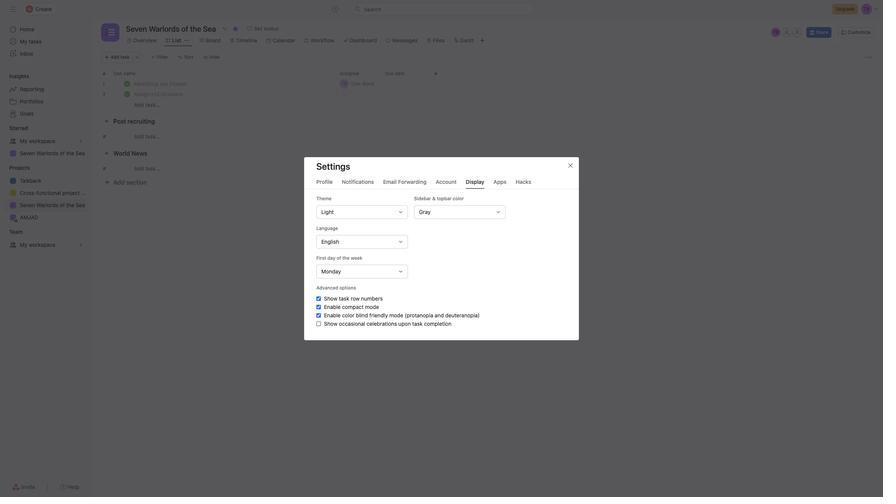 Task type: locate. For each thing, give the bounding box(es) containing it.
Show occasional celebrations upon task completion checkbox
[[317, 322, 321, 326]]

task… for news
[[145, 165, 160, 172]]

the inside starred element
[[66, 150, 74, 157]]

# down collapse task list for this section icon
[[103, 165, 106, 172]]

teams element
[[0, 225, 92, 253]]

tb
[[773, 29, 779, 35], [342, 81, 347, 87]]

the left week on the left bottom
[[343, 255, 350, 261]]

talkback link
[[5, 175, 87, 187]]

1
[[103, 81, 105, 87]]

add task… down news
[[134, 165, 160, 172]]

reporting
[[20, 86, 44, 92]]

2 # from the top
[[103, 133, 106, 140]]

1 vertical spatial #
[[103, 133, 106, 140]]

1 vertical spatial tb
[[342, 81, 347, 87]]

1 warlords from the top
[[36, 150, 58, 157]]

add task… button down the 'assign hq locations' text field
[[134, 101, 160, 109]]

my
[[20, 38, 27, 45], [20, 138, 27, 144], [20, 242, 27, 248]]

0 vertical spatial completed image
[[123, 79, 132, 89]]

0 vertical spatial of
[[60, 150, 65, 157]]

task… for recruiting
[[145, 133, 160, 140]]

3 add task… from the top
[[134, 165, 160, 172]]

1 vertical spatial workspace
[[29, 242, 55, 248]]

0 vertical spatial warlords
[[36, 150, 58, 157]]

add task… button down recruiting
[[134, 133, 160, 141]]

completed checkbox for 1
[[123, 79, 132, 89]]

monday
[[322, 268, 341, 275]]

add up task
[[111, 54, 119, 60]]

1 enable from the top
[[324, 304, 341, 310]]

header untitled section tree grid
[[92, 79, 884, 110]]

task
[[121, 54, 130, 60], [339, 295, 350, 302], [413, 321, 423, 327]]

1 horizontal spatial mode
[[390, 312, 404, 319]]

of right "day"
[[337, 255, 341, 261]]

completed image inside assign hq locations cell
[[123, 90, 132, 99]]

1 seven from the top
[[20, 150, 35, 157]]

seven down cross-
[[20, 202, 35, 209]]

task…
[[145, 101, 160, 108], [145, 133, 160, 140], [145, 165, 160, 172]]

show down advanced
[[324, 295, 338, 302]]

2 my from the top
[[20, 138, 27, 144]]

close image
[[568, 163, 574, 169]]

2 sea from the top
[[76, 202, 85, 209]]

insights
[[9, 73, 29, 79]]

board link
[[200, 36, 221, 45]]

0 vertical spatial add task… button
[[134, 101, 160, 109]]

1 vertical spatial my workspace link
[[5, 239, 87, 251]]

1 vertical spatial warlords
[[36, 202, 58, 209]]

2 my workspace link from the top
[[5, 239, 87, 251]]

add task… down recruiting
[[134, 133, 160, 140]]

the
[[66, 150, 74, 157], [66, 202, 74, 209], [343, 255, 350, 261]]

portfolios
[[20, 98, 43, 105]]

task… down news
[[145, 165, 160, 172]]

2 vertical spatial of
[[337, 255, 341, 261]]

add down recruiting
[[134, 133, 144, 140]]

task inside button
[[121, 54, 130, 60]]

sea inside projects element
[[76, 202, 85, 209]]

home
[[20, 26, 34, 32]]

insights element
[[0, 70, 92, 121]]

seven warlords of the sea link down functional in the left top of the page
[[5, 199, 87, 212]]

add task
[[111, 54, 130, 60]]

hacks button
[[516, 179, 532, 189]]

add task… button for world news
[[134, 165, 160, 173]]

mode up upon
[[390, 312, 404, 319]]

1 vertical spatial of
[[60, 202, 65, 209]]

warlords down cross-functional project plan link
[[36, 202, 58, 209]]

2 seven from the top
[[20, 202, 35, 209]]

0 vertical spatial my
[[20, 38, 27, 45]]

first day of the week
[[317, 255, 363, 261]]

settings
[[317, 161, 350, 172]]

1 vertical spatial completed checkbox
[[123, 90, 132, 99]]

invite
[[21, 484, 35, 491]]

email
[[383, 179, 397, 185]]

0 vertical spatial tb
[[773, 29, 779, 35]]

advanced options
[[317, 285, 356, 291]]

2 task… from the top
[[145, 133, 160, 140]]

0 vertical spatial the
[[66, 150, 74, 157]]

add up section
[[134, 165, 144, 172]]

starred element
[[0, 121, 92, 161]]

0 vertical spatial #
[[103, 71, 106, 77]]

1 completed image from the top
[[123, 79, 132, 89]]

1 vertical spatial color
[[342, 312, 355, 319]]

day
[[328, 255, 336, 261]]

my workspace link down goals link
[[5, 135, 87, 147]]

1 show from the top
[[324, 295, 338, 302]]

black
[[362, 81, 374, 87]]

date
[[395, 70, 405, 76]]

mode down numbers
[[365, 304, 379, 310]]

0 vertical spatial my workspace
[[20, 138, 55, 144]]

of up talkback 'link'
[[60, 150, 65, 157]]

2 completed checkbox from the top
[[123, 90, 132, 99]]

completed checkbox inside assign hq locations cell
[[123, 90, 132, 99]]

1 horizontal spatial tb
[[773, 29, 779, 35]]

sea inside starred element
[[76, 150, 85, 157]]

enable right enable compact mode option
[[324, 304, 341, 310]]

task down (protanopia
[[413, 321, 423, 327]]

projects
[[9, 165, 30, 171]]

row containing assignee
[[92, 68, 884, 82]]

tb button
[[772, 28, 781, 37]]

my workspace inside teams element
[[20, 242, 55, 248]]

1 vertical spatial sea
[[76, 202, 85, 209]]

0 vertical spatial my workspace link
[[5, 135, 87, 147]]

my left 'tasks'
[[20, 38, 27, 45]]

english button
[[317, 235, 408, 249]]

tyler black
[[351, 81, 374, 87]]

2 vertical spatial task…
[[145, 165, 160, 172]]

my inside global element
[[20, 38, 27, 45]]

1 vertical spatial add task… button
[[134, 133, 160, 141]]

seven warlords of the sea link up talkback 'link'
[[5, 147, 87, 160]]

1 vertical spatial show
[[324, 321, 338, 327]]

0 vertical spatial task…
[[145, 101, 160, 108]]

my workspace down starred
[[20, 138, 55, 144]]

1 task… from the top
[[145, 101, 160, 108]]

assign hq locations cell
[[92, 89, 337, 100]]

monday button
[[317, 265, 408, 279]]

seven warlords of the sea link
[[5, 147, 87, 160], [5, 199, 87, 212]]

1 vertical spatial add task…
[[134, 133, 160, 140]]

0 vertical spatial task
[[121, 54, 130, 60]]

0 vertical spatial color
[[453, 196, 464, 201]]

seven up projects
[[20, 150, 35, 157]]

2 vertical spatial task
[[413, 321, 423, 327]]

add task… button inside row
[[134, 101, 160, 109]]

#
[[103, 71, 106, 77], [103, 133, 106, 140], [103, 165, 106, 172]]

advanced
[[317, 285, 338, 291]]

remove from starred image
[[233, 26, 239, 32]]

1 vertical spatial mode
[[390, 312, 404, 319]]

my inside teams element
[[20, 242, 27, 248]]

0 vertical spatial mode
[[365, 304, 379, 310]]

sea
[[76, 150, 85, 157], [76, 202, 85, 209]]

task left row
[[339, 295, 350, 302]]

warlords up talkback 'link'
[[36, 150, 58, 157]]

add task… button
[[134, 101, 160, 109], [134, 133, 160, 141], [134, 165, 160, 173]]

team
[[9, 229, 23, 235]]

add up recruiting
[[134, 101, 144, 108]]

Enable color blind friendly mode (protanopia and deuteranopia) checkbox
[[317, 313, 321, 318]]

collapse task list for this section image
[[103, 150, 110, 157]]

2 show from the top
[[324, 321, 338, 327]]

workspace for second my workspace link from the bottom
[[29, 138, 55, 144]]

workspace down amjad link
[[29, 242, 55, 248]]

1 vertical spatial seven warlords of the sea link
[[5, 199, 87, 212]]

1 vertical spatial seven
[[20, 202, 35, 209]]

files link
[[427, 36, 445, 45]]

1 vertical spatial the
[[66, 202, 74, 209]]

workspace inside starred element
[[29, 138, 55, 144]]

completed image inside recruiting top pirates cell
[[123, 79, 132, 89]]

completed checkbox inside recruiting top pirates cell
[[123, 79, 132, 89]]

add task… for post recruiting
[[134, 133, 160, 140]]

1 sea from the top
[[76, 150, 85, 157]]

1 vertical spatial my workspace
[[20, 242, 55, 248]]

task up task name
[[121, 54, 130, 60]]

workspace inside teams element
[[29, 242, 55, 248]]

1 seven warlords of the sea from the top
[[20, 150, 85, 157]]

0 vertical spatial completed checkbox
[[123, 79, 132, 89]]

1 completed checkbox from the top
[[123, 79, 132, 89]]

1 add task… button from the top
[[134, 101, 160, 109]]

of down cross-functional project plan
[[60, 202, 65, 209]]

seven warlords of the sea inside starred element
[[20, 150, 85, 157]]

section
[[126, 179, 147, 186]]

projects element
[[0, 161, 92, 225]]

1 vertical spatial task
[[339, 295, 350, 302]]

workspace down goals link
[[29, 138, 55, 144]]

board
[[206, 37, 221, 44]]

1 vertical spatial seven warlords of the sea
[[20, 202, 85, 209]]

seven warlords of the sea for 2nd seven warlords of the sea link
[[20, 202, 85, 209]]

add left section
[[113, 179, 125, 186]]

seven warlords of the sea inside projects element
[[20, 202, 85, 209]]

row
[[351, 295, 360, 302]]

due
[[385, 70, 394, 76]]

2 vertical spatial add task…
[[134, 165, 160, 172]]

seven warlords of the sea up talkback 'link'
[[20, 150, 85, 157]]

display button
[[466, 179, 485, 189]]

timeline link
[[230, 36, 257, 45]]

1 vertical spatial completed image
[[123, 90, 132, 99]]

1 vertical spatial my
[[20, 138, 27, 144]]

Recruiting top Pirates text field
[[132, 80, 189, 88]]

display
[[466, 179, 485, 185]]

2 add task… from the top
[[134, 133, 160, 140]]

Completed checkbox
[[123, 79, 132, 89], [123, 90, 132, 99]]

1 workspace from the top
[[29, 138, 55, 144]]

english
[[322, 238, 339, 245]]

cross-functional project plan
[[20, 190, 92, 196]]

1 my workspace from the top
[[20, 138, 55, 144]]

0 vertical spatial add task…
[[134, 101, 160, 108]]

2 add task… button from the top
[[134, 133, 160, 141]]

add task… button down news
[[134, 165, 160, 173]]

0 horizontal spatial tb
[[342, 81, 347, 87]]

add section button
[[101, 176, 150, 189]]

compact
[[342, 304, 364, 310]]

Enable compact mode checkbox
[[317, 305, 321, 310]]

sea left collapse task list for this section icon
[[76, 150, 85, 157]]

email forwarding
[[383, 179, 427, 185]]

2 vertical spatial #
[[103, 165, 106, 172]]

my workspace link down amjad link
[[5, 239, 87, 251]]

my workspace inside starred element
[[20, 138, 55, 144]]

0 vertical spatial sea
[[76, 150, 85, 157]]

0 vertical spatial show
[[324, 295, 338, 302]]

add task… down the 'assign hq locations' text field
[[134, 101, 160, 108]]

seven warlords of the sea link inside starred element
[[5, 147, 87, 160]]

the down project
[[66, 202, 74, 209]]

2 vertical spatial my
[[20, 242, 27, 248]]

enable right enable color blind friendly mode (protanopia and deuteranopia) option
[[324, 312, 341, 319]]

completed image
[[123, 79, 132, 89], [123, 90, 132, 99]]

1 seven warlords of the sea link from the top
[[5, 147, 87, 160]]

add for post recruiting add task… 'button'
[[134, 133, 144, 140]]

color up gray dropdown button
[[453, 196, 464, 201]]

task… down recruiting
[[145, 133, 160, 140]]

my inside starred element
[[20, 138, 27, 144]]

0 horizontal spatial task
[[121, 54, 130, 60]]

row
[[92, 68, 884, 82], [101, 78, 875, 79], [92, 79, 884, 89], [92, 131, 884, 146], [92, 163, 884, 178]]

functional
[[36, 190, 61, 196]]

1 horizontal spatial task
[[339, 295, 350, 302]]

row containing tb
[[92, 79, 884, 89]]

add inside button
[[111, 54, 119, 60]]

2 seven warlords of the sea link from the top
[[5, 199, 87, 212]]

my for my tasks link
[[20, 38, 27, 45]]

overview
[[133, 37, 157, 44]]

add section
[[113, 179, 147, 186]]

of
[[60, 150, 65, 157], [60, 202, 65, 209], [337, 255, 341, 261]]

my down the "team" on the top
[[20, 242, 27, 248]]

None text field
[[124, 22, 218, 36]]

0 vertical spatial workspace
[[29, 138, 55, 144]]

0 vertical spatial seven warlords of the sea link
[[5, 147, 87, 160]]

my workspace for second my workspace link from the bottom
[[20, 138, 55, 144]]

Assign HQ locations text field
[[132, 91, 186, 98]]

2 seven warlords of the sea from the top
[[20, 202, 85, 209]]

2 horizontal spatial task
[[413, 321, 423, 327]]

warlords
[[36, 150, 58, 157], [36, 202, 58, 209]]

amjad
[[20, 214, 38, 221]]

add inside row
[[134, 101, 144, 108]]

1 my from the top
[[20, 38, 27, 45]]

add task… row
[[92, 99, 884, 110]]

2 my workspace from the top
[[20, 242, 55, 248]]

my workspace down the "team" on the top
[[20, 242, 55, 248]]

color down enable compact mode
[[342, 312, 355, 319]]

color
[[453, 196, 464, 201], [342, 312, 355, 319]]

3 # from the top
[[103, 165, 106, 172]]

recruiting top pirates cell
[[92, 79, 337, 89]]

1 add task… from the top
[[134, 101, 160, 108]]

tyler
[[351, 81, 361, 87]]

add
[[111, 54, 119, 60], [134, 101, 144, 108], [134, 133, 144, 140], [134, 165, 144, 172], [113, 179, 125, 186]]

3 my from the top
[[20, 242, 27, 248]]

files
[[433, 37, 445, 44]]

world news
[[113, 150, 147, 157]]

0 vertical spatial enable
[[324, 304, 341, 310]]

warlords inside projects element
[[36, 202, 58, 209]]

sea down plan
[[76, 202, 85, 209]]

deuteranopia)
[[446, 312, 480, 319]]

show right 'show occasional celebrations upon task completion' checkbox
[[324, 321, 338, 327]]

# down collapse task list for this section image
[[103, 133, 106, 140]]

2 enable from the top
[[324, 312, 341, 319]]

# for post recruiting
[[103, 133, 106, 140]]

1 vertical spatial enable
[[324, 312, 341, 319]]

workspace for my workspace link within teams element
[[29, 242, 55, 248]]

task… down the 'assign hq locations' text field
[[145, 101, 160, 108]]

0 vertical spatial seven warlords of the sea
[[20, 150, 85, 157]]

0 vertical spatial seven
[[20, 150, 35, 157]]

1 vertical spatial task…
[[145, 133, 160, 140]]

2 completed image from the top
[[123, 90, 132, 99]]

language
[[317, 226, 338, 231]]

and
[[435, 312, 444, 319]]

task for add
[[121, 54, 130, 60]]

3 task… from the top
[[145, 165, 160, 172]]

add inside button
[[113, 179, 125, 186]]

3 add task… button from the top
[[134, 165, 160, 173]]

seven warlords of the sea down cross-functional project plan
[[20, 202, 85, 209]]

project
[[62, 190, 80, 196]]

my down starred
[[20, 138, 27, 144]]

2 workspace from the top
[[29, 242, 55, 248]]

the left collapse task list for this section icon
[[66, 150, 74, 157]]

2 warlords from the top
[[36, 202, 58, 209]]

task for show
[[339, 295, 350, 302]]

# up 1
[[103, 71, 106, 77]]

2 vertical spatial add task… button
[[134, 165, 160, 173]]



Task type: describe. For each thing, give the bounding box(es) containing it.
numbers
[[361, 295, 383, 302]]

amjad link
[[5, 212, 87, 224]]

plan
[[81, 190, 92, 196]]

post
[[113, 118, 126, 125]]

news
[[132, 150, 147, 157]]

1 horizontal spatial color
[[453, 196, 464, 201]]

name
[[124, 71, 136, 76]]

celebrations
[[367, 321, 397, 327]]

profile
[[317, 179, 333, 185]]

completed checkbox for 2
[[123, 90, 132, 99]]

1 # from the top
[[103, 71, 106, 77]]

blind
[[356, 312, 368, 319]]

gantt
[[460, 37, 474, 44]]

of inside projects element
[[60, 202, 65, 209]]

theme
[[317, 196, 332, 201]]

# for world news
[[103, 165, 106, 172]]

forwarding
[[398, 179, 427, 185]]

completed image for 2
[[123, 90, 132, 99]]

task… inside row
[[145, 101, 160, 108]]

add task… inside row
[[134, 101, 160, 108]]

share
[[816, 29, 829, 35]]

add for add task… 'button' within row
[[134, 101, 144, 108]]

cross-functional project plan link
[[5, 187, 92, 199]]

of inside starred element
[[60, 150, 65, 157]]

list link
[[166, 36, 181, 45]]

collapse task list for this section image
[[103, 118, 110, 125]]

assignee
[[340, 70, 360, 76]]

reporting link
[[5, 83, 87, 95]]

upon
[[399, 321, 411, 327]]

my for my workspace link within teams element
[[20, 242, 27, 248]]

my workspace for my workspace link within teams element
[[20, 242, 55, 248]]

1 my workspace link from the top
[[5, 135, 87, 147]]

messages link
[[386, 36, 418, 45]]

world
[[113, 150, 130, 157]]

world news button
[[113, 147, 147, 160]]

upgrade
[[836, 6, 855, 12]]

enable compact mode
[[324, 304, 379, 310]]

hacks
[[516, 179, 532, 185]]

week
[[351, 255, 363, 261]]

add task… for world news
[[134, 165, 160, 172]]

light
[[322, 209, 334, 215]]

talkback
[[20, 178, 42, 184]]

list
[[172, 37, 181, 44]]

first
[[317, 255, 326, 261]]

my workspace link inside teams element
[[5, 239, 87, 251]]

tb inside header untitled section tree grid
[[342, 81, 347, 87]]

list image
[[106, 28, 115, 37]]

0 horizontal spatial mode
[[365, 304, 379, 310]]

show for show task row numbers
[[324, 295, 338, 302]]

team button
[[0, 228, 23, 236]]

friendly
[[370, 312, 388, 319]]

hide sidebar image
[[10, 6, 16, 12]]

(protanopia
[[405, 312, 434, 319]]

account
[[436, 179, 457, 185]]

dashboard link
[[344, 36, 377, 45]]

portfolios link
[[5, 95, 87, 108]]

inbox
[[20, 50, 33, 57]]

inbox link
[[5, 48, 87, 60]]

completed image for 1
[[123, 79, 132, 89]]

2 row
[[92, 89, 884, 100]]

dashboard
[[350, 37, 377, 44]]

global element
[[0, 19, 92, 65]]

calendar link
[[267, 36, 295, 45]]

invite button
[[7, 481, 40, 495]]

starred button
[[0, 125, 28, 132]]

insights button
[[0, 73, 29, 80]]

due date
[[385, 70, 405, 76]]

seven inside starred element
[[20, 150, 35, 157]]

&
[[433, 196, 436, 201]]

messages
[[393, 37, 418, 44]]

the inside projects element
[[66, 202, 74, 209]]

workflow
[[311, 37, 334, 44]]

share button
[[807, 27, 832, 38]]

enable for enable color blind friendly mode (protanopia and deuteranopia)
[[324, 312, 341, 319]]

post recruiting button
[[113, 115, 155, 128]]

notifications
[[342, 179, 374, 185]]

Show task row numbers checkbox
[[317, 297, 321, 301]]

options
[[340, 285, 356, 291]]

notifications button
[[342, 179, 374, 189]]

enable color blind friendly mode (protanopia and deuteranopia)
[[324, 312, 480, 319]]

workflow link
[[305, 36, 334, 45]]

sidebar
[[414, 196, 431, 201]]

starred
[[9, 125, 28, 131]]

projects button
[[0, 164, 30, 172]]

profile button
[[317, 179, 333, 189]]

add for add task… 'button' for world news
[[134, 165, 144, 172]]

0 horizontal spatial color
[[342, 312, 355, 319]]

my for second my workspace link from the bottom
[[20, 138, 27, 144]]

seven warlords of the sea for seven warlords of the sea link within the starred element
[[20, 150, 85, 157]]

gantt link
[[454, 36, 474, 45]]

tb inside button
[[773, 29, 779, 35]]

gray
[[419, 209, 431, 215]]

recruiting
[[128, 118, 155, 125]]

completion
[[424, 321, 452, 327]]

sidebar & topbar color
[[414, 196, 464, 201]]

email forwarding button
[[383, 179, 427, 189]]

light button
[[317, 205, 408, 219]]

warlords inside starred element
[[36, 150, 58, 157]]

goals
[[20, 110, 34, 117]]

overview link
[[127, 36, 157, 45]]

apps button
[[494, 179, 507, 189]]

my tasks
[[20, 38, 42, 45]]

enable for enable compact mode
[[324, 304, 341, 310]]

2 vertical spatial the
[[343, 255, 350, 261]]

calendar
[[273, 37, 295, 44]]

timeline
[[236, 37, 257, 44]]

add task… button for post recruiting
[[134, 133, 160, 141]]

topbar
[[437, 196, 452, 201]]

show for show occasional celebrations upon task completion
[[324, 321, 338, 327]]

post recruiting
[[113, 118, 155, 125]]

tasks
[[29, 38, 42, 45]]

seven inside projects element
[[20, 202, 35, 209]]

task name
[[113, 71, 136, 76]]

gray button
[[414, 205, 506, 219]]

show occasional celebrations upon task completion
[[324, 321, 452, 327]]



Task type: vqa. For each thing, say whether or not it's contained in the screenshot.
remove image
no



